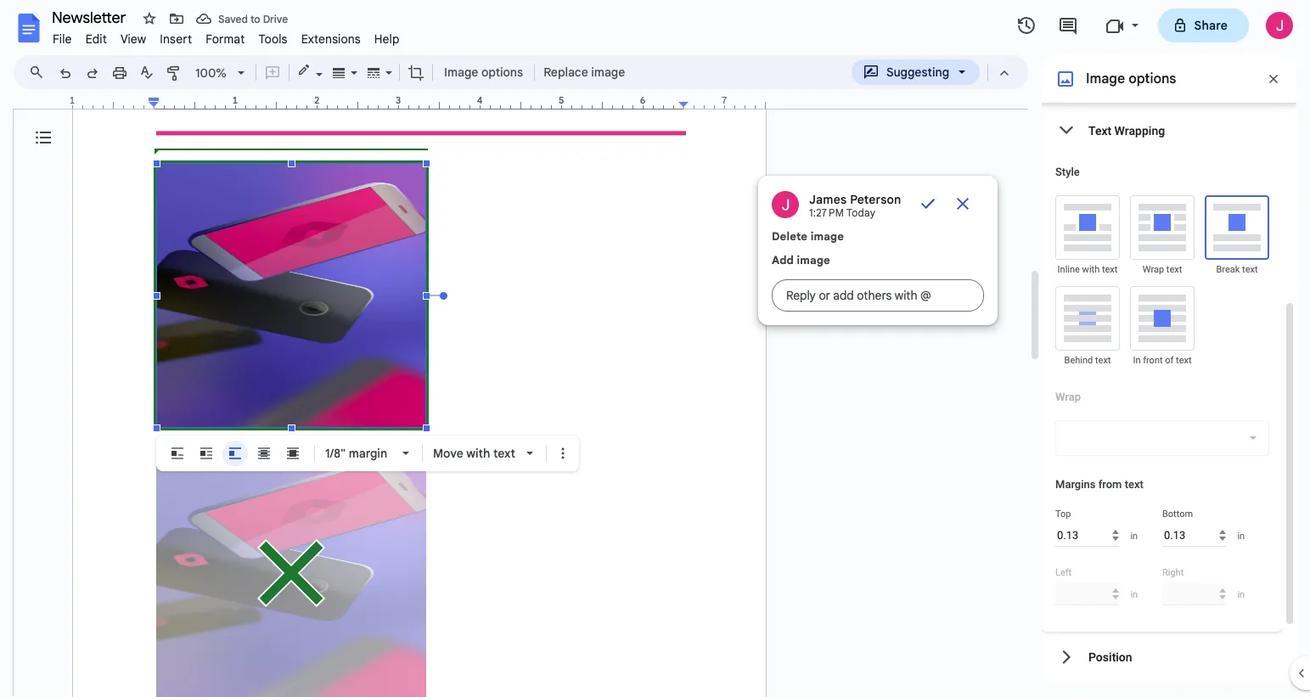 Task type: vqa. For each thing, say whether or not it's contained in the screenshot.
The Wrap
yes



Task type: locate. For each thing, give the bounding box(es) containing it.
1 horizontal spatial in front of text radio
[[1131, 286, 1195, 351]]

image down delete image
[[797, 253, 831, 268]]

add image
[[772, 253, 831, 268]]

image options inside section
[[1086, 71, 1177, 87]]

image
[[592, 65, 625, 80], [811, 229, 844, 244], [797, 253, 831, 268]]

1 vertical spatial in front of text radio
[[280, 441, 306, 466]]

in front of text radio inside image options section
[[1131, 286, 1195, 351]]

options left the replace
[[482, 65, 523, 80]]

image
[[444, 65, 479, 80], [1086, 71, 1126, 87]]

main toolbar
[[50, 59, 631, 87]]

in front of text radio up in front of text
[[1131, 286, 1195, 351]]

1 horizontal spatial with
[[1083, 264, 1100, 275]]

Behind text radio
[[1056, 161, 1128, 697], [251, 441, 277, 466]]

image options button
[[437, 59, 531, 85]]

text right "break"
[[1243, 264, 1258, 275]]

options
[[482, 65, 523, 80], [1129, 71, 1177, 87]]

text right from
[[1125, 478, 1144, 491]]

text down wrap text radio
[[1167, 264, 1183, 275]]

1/8"
[[325, 446, 346, 461]]

menu bar containing file
[[46, 22, 407, 50]]

image right the replace
[[592, 65, 625, 80]]

0 vertical spatial wrap
[[1143, 264, 1165, 275]]

wrap for wrap
[[1056, 391, 1081, 403]]

format menu item
[[199, 29, 252, 49]]

0 vertical spatial in front of text radio
[[1131, 286, 1195, 351]]

file
[[53, 31, 72, 47]]

1 vertical spatial wrap
[[1056, 391, 1081, 403]]

In front of text radio
[[1131, 286, 1195, 351], [280, 441, 306, 466]]

one eighth inch margin option
[[325, 446, 387, 461]]

suggesting
[[887, 65, 950, 80]]

with inside image options section
[[1083, 264, 1100, 275]]

Wrap text radio
[[1131, 195, 1195, 260]]

wrap
[[1143, 264, 1165, 275], [1056, 391, 1081, 403]]

text wrapping tab
[[1042, 105, 1284, 155]]

with for inline
[[1083, 264, 1100, 275]]

text inside toolbar
[[494, 446, 516, 461]]

image inside button
[[444, 65, 479, 80]]

break
[[1217, 264, 1240, 275]]

top
[[1056, 509, 1072, 520]]

image options left the replace
[[444, 65, 523, 80]]

option group
[[165, 441, 306, 466]]

with right inline
[[1083, 264, 1100, 275]]

in
[[1131, 530, 1138, 542], [1238, 530, 1245, 542], [1131, 589, 1138, 600], [1238, 589, 1245, 600]]

in right right margin, measured in inches. value must be between 0 and 22 text box
[[1238, 589, 1245, 600]]

Zoom text field
[[191, 61, 232, 85]]

wrap down wrap text radio
[[1143, 264, 1165, 275]]

text right move
[[494, 446, 516, 461]]

extensions
[[301, 31, 361, 47]]

in front of text radio left 1/8"
[[280, 441, 306, 466]]

margins from text
[[1056, 478, 1144, 491]]

james peterson 1:27 pm today
[[810, 192, 902, 219]]

with right move
[[467, 446, 491, 461]]

0 horizontal spatial image
[[444, 65, 479, 80]]

inline
[[1058, 264, 1080, 275]]

bottom
[[1163, 509, 1194, 520]]

image down 1:27 pm
[[811, 229, 844, 244]]

1 horizontal spatial behind text radio
[[1056, 161, 1128, 697]]

tab
[[1042, 682, 1284, 697]]

behind text
[[1065, 355, 1111, 366]]

menu bar
[[46, 22, 407, 50]]

menu bar banner
[[0, 0, 1311, 697]]

options up text wrapping tab
[[1129, 71, 1177, 87]]

wrapping
[[1115, 124, 1166, 137]]

0 horizontal spatial with
[[467, 446, 491, 461]]

wrap text options image
[[1244, 428, 1264, 449]]

of
[[1166, 355, 1174, 366]]

inline with text
[[1058, 264, 1118, 275]]

0 vertical spatial with
[[1083, 264, 1100, 275]]

left margin image
[[73, 96, 159, 109]]

text
[[1103, 264, 1118, 275], [1167, 264, 1183, 275], [1243, 264, 1258, 275], [1096, 355, 1111, 366], [1177, 355, 1192, 366], [494, 446, 516, 461], [1125, 478, 1144, 491]]

1 vertical spatial with
[[467, 446, 491, 461]]

1 vertical spatial image
[[811, 229, 844, 244]]

right
[[1163, 567, 1184, 578]]

wrap text
[[1143, 264, 1183, 275]]

0 vertical spatial image
[[592, 65, 625, 80]]

share button
[[1158, 8, 1250, 42]]

0 horizontal spatial options
[[482, 65, 523, 80]]

image options section
[[1042, 0, 1297, 697]]

wrap down behind
[[1056, 391, 1081, 403]]

options inside section
[[1129, 71, 1177, 87]]

move with text
[[433, 446, 516, 461]]

wrap text options list box
[[1056, 420, 1270, 456]]

position tab
[[1042, 632, 1284, 682]]

toolbar
[[160, 441, 576, 466]]

position
[[1089, 650, 1133, 664]]

in right left margin, measured in inches. value must be between 0 and 22 text box
[[1131, 589, 1138, 600]]

1 horizontal spatial wrap
[[1143, 264, 1165, 275]]

in right the top margin, measured in inches. value must be between 0 and 22 text box
[[1131, 530, 1138, 542]]

with
[[1083, 264, 1100, 275], [467, 446, 491, 461]]

image options application
[[0, 0, 1311, 697]]

margin
[[349, 446, 387, 461]]

from
[[1099, 478, 1122, 491]]

2 vertical spatial image
[[797, 253, 831, 268]]

text wrapping
[[1089, 124, 1166, 137]]

edit menu item
[[79, 29, 114, 49]]

Top margin, measured in inches. Value must be between 0 and 22 text field
[[1056, 524, 1120, 547]]

0 horizontal spatial image options
[[444, 65, 523, 80]]

james peterson image
[[772, 191, 799, 218]]

image inside popup button
[[592, 65, 625, 80]]

replace image button
[[539, 59, 630, 85]]

with for move
[[467, 446, 491, 461]]

image for add image
[[797, 253, 831, 268]]

1
[[69, 94, 75, 106]]

in right the bottom margin, measured in inches. value must be between 0 and 22 "text field"
[[1238, 530, 1245, 542]]

text right of
[[1177, 355, 1192, 366]]

1 horizontal spatial options
[[1129, 71, 1177, 87]]

insert menu item
[[153, 29, 199, 49]]

saved to drive
[[218, 12, 288, 25]]

0 horizontal spatial wrap
[[1056, 391, 1081, 403]]

1 horizontal spatial image
[[1086, 71, 1126, 87]]

1 horizontal spatial image options
[[1086, 71, 1177, 87]]

Inline with text radio
[[1056, 195, 1120, 260]]

border weight image
[[330, 60, 349, 84]]

image options
[[444, 65, 523, 80], [1086, 71, 1177, 87]]

image options up text wrapping
[[1086, 71, 1177, 87]]

saved to drive button
[[192, 7, 292, 31]]

image for delete image
[[811, 229, 844, 244]]



Task type: describe. For each thing, give the bounding box(es) containing it.
margins
[[1056, 478, 1096, 491]]

Bottom margin, measured in inches. Value must be between 0 and 22 text field
[[1163, 524, 1227, 547]]

Right margin, measured in inches. Value must be between 0 and 22 text field
[[1163, 583, 1227, 606]]

in for top
[[1131, 530, 1138, 542]]

tools menu item
[[252, 29, 294, 49]]

image inside section
[[1086, 71, 1126, 87]]

help menu item
[[368, 29, 407, 49]]

1:27 pm
[[810, 206, 844, 219]]

border dash image
[[364, 60, 384, 84]]

Break text radio
[[223, 441, 248, 466]]

suggesting button
[[852, 59, 980, 85]]

Left margin, measured in inches. Value must be between 0 and 22 text field
[[1056, 583, 1120, 606]]

format
[[206, 31, 245, 47]]

saved
[[218, 12, 248, 25]]

Star checkbox
[[138, 7, 161, 31]]

drive
[[263, 12, 288, 25]]

Reply field
[[772, 279, 985, 312]]

menu bar inside menu bar banner
[[46, 22, 407, 50]]

insert
[[160, 31, 192, 47]]

front
[[1144, 355, 1163, 366]]

in for bottom
[[1238, 530, 1245, 542]]

behind text radio inside image options section
[[1056, 161, 1128, 697]]

Zoom field
[[189, 60, 252, 86]]

left
[[1056, 567, 1072, 578]]

in
[[1134, 355, 1141, 366]]

image options inside button
[[444, 65, 523, 80]]

to
[[251, 12, 260, 25]]

james
[[810, 192, 847, 207]]

delete
[[772, 229, 808, 244]]

replace
[[544, 65, 588, 80]]

in for right
[[1238, 589, 1245, 600]]

add
[[772, 253, 794, 268]]

style
[[1056, 166, 1080, 178]]

delete image
[[772, 229, 844, 244]]

file menu item
[[46, 29, 79, 49]]

0 horizontal spatial in front of text radio
[[280, 441, 306, 466]]

edit
[[85, 31, 107, 47]]

move with text option
[[433, 446, 516, 461]]

behind
[[1065, 355, 1093, 366]]

image for replace image
[[592, 65, 625, 80]]

mode and view toolbar
[[851, 55, 1019, 89]]

Rename text field
[[46, 7, 136, 27]]

replace image
[[544, 65, 625, 80]]

0 horizontal spatial behind text radio
[[251, 441, 277, 466]]

share
[[1195, 18, 1228, 33]]

in front of text
[[1134, 355, 1192, 366]]

text right inline
[[1103, 264, 1118, 275]]

extensions menu item
[[294, 29, 368, 49]]

view menu item
[[114, 29, 153, 49]]

right margin image
[[680, 96, 765, 109]]

today
[[847, 206, 876, 219]]

help
[[374, 31, 400, 47]]

In line radio
[[165, 441, 190, 466]]

wrap for wrap text
[[1143, 264, 1165, 275]]

in for left
[[1131, 589, 1138, 600]]

option group inside image options application
[[165, 441, 306, 466]]

text right behind
[[1096, 355, 1111, 366]]

break text
[[1217, 264, 1258, 275]]

peterson
[[850, 192, 902, 207]]

options inside button
[[482, 65, 523, 80]]

Wrap text radio
[[194, 441, 219, 466]]

view
[[121, 31, 146, 47]]

text
[[1089, 124, 1112, 137]]

Menus field
[[21, 60, 59, 84]]

toolbar containing 1/8" margin
[[160, 441, 576, 466]]

tools
[[259, 31, 288, 47]]

1/8" margin
[[325, 446, 387, 461]]

move
[[433, 446, 464, 461]]

Break text radio
[[1205, 195, 1270, 260]]



